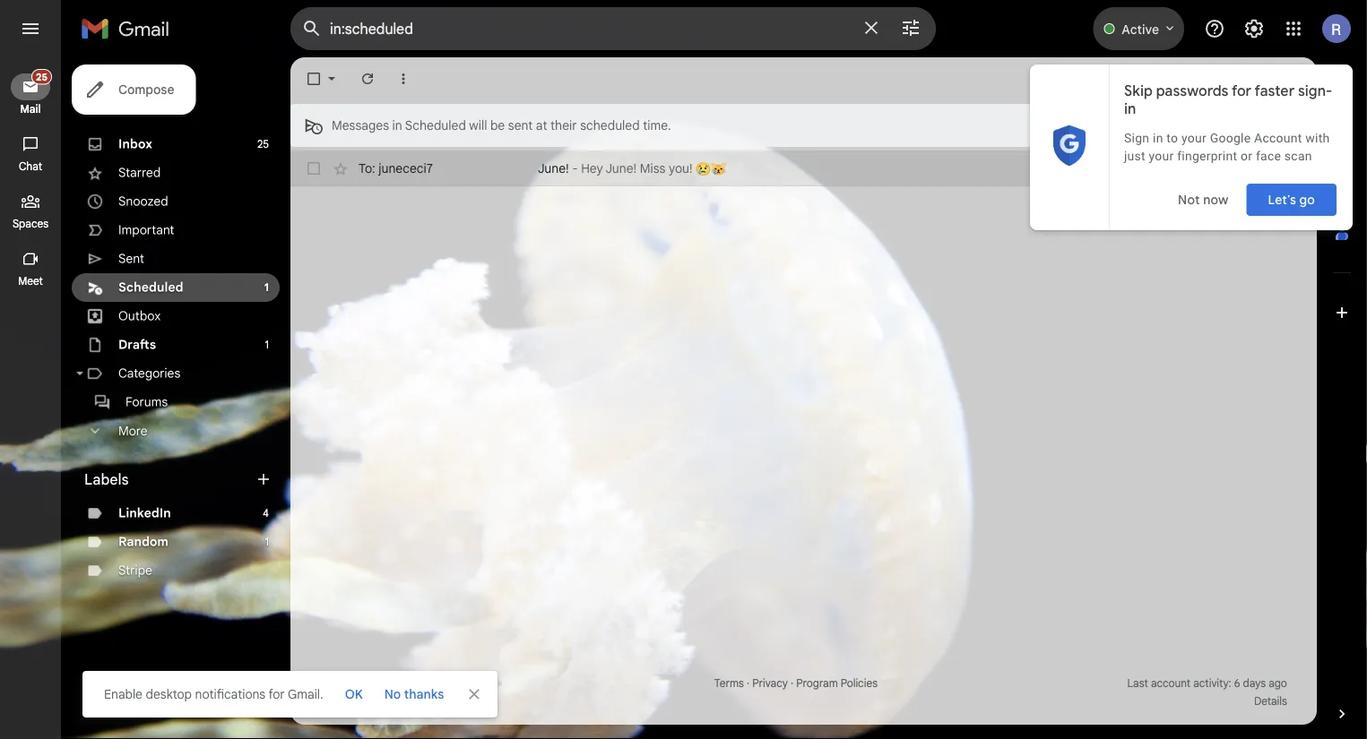 Task type: vqa. For each thing, say whether or not it's contained in the screenshot.
Phone
no



Task type: locate. For each thing, give the bounding box(es) containing it.
1 horizontal spatial ·
[[791, 677, 793, 691]]

stripe link
[[118, 563, 152, 579]]

1 horizontal spatial june!
[[606, 160, 637, 176]]

1 vertical spatial 1
[[265, 338, 269, 352]]

0 vertical spatial scheduled
[[405, 118, 466, 133]]

footer containing terms
[[290, 675, 1303, 711]]

snoozed link
[[118, 194, 168, 209]]

stripe
[[118, 563, 152, 579]]

miss
[[640, 160, 666, 176]]

row containing to:
[[290, 151, 1303, 186]]

toggle split pane mode image
[[1252, 70, 1270, 88]]

· right privacy link
[[791, 677, 793, 691]]

None checkbox
[[305, 70, 323, 88], [305, 160, 323, 178], [305, 70, 323, 88], [305, 160, 323, 178]]

25
[[36, 71, 48, 83], [257, 138, 269, 151]]

1 june! from the left
[[538, 160, 569, 176]]

enable
[[104, 687, 143, 702]]

- hey june! miss you!
[[569, 160, 696, 176]]

footer
[[290, 675, 1303, 711]]

mail heading
[[0, 102, 61, 117]]

1 · from the left
[[747, 677, 750, 691]]

1 horizontal spatial gb
[[371, 695, 386, 709]]

25 link
[[11, 69, 52, 100]]

time.
[[643, 118, 671, 133]]

meet heading
[[0, 274, 61, 289]]

tab list
[[1317, 57, 1367, 675]]

· right terms link
[[747, 677, 750, 691]]

2 gb from the left
[[371, 695, 386, 709]]

june! right hey
[[606, 160, 637, 176]]

important
[[118, 222, 174, 238]]

gmail.
[[288, 687, 323, 702]]

terms link
[[714, 677, 744, 691]]

snoozed
[[118, 194, 168, 209]]

1 vertical spatial scheduled
[[118, 280, 183, 295]]

oct
[[1248, 160, 1271, 176]]

no thanks link
[[377, 679, 451, 711]]

gb left of in the bottom left of the page
[[328, 695, 343, 709]]

spaces heading
[[0, 217, 61, 231]]

june!
[[538, 160, 569, 176], [606, 160, 637, 176]]

😢 image
[[696, 162, 711, 177]]

scheduled
[[405, 118, 466, 133], [118, 280, 183, 295]]

1
[[264, 281, 269, 295], [265, 338, 269, 352], [265, 536, 269, 549]]

starred
[[118, 165, 161, 181]]

1 vertical spatial 25
[[257, 138, 269, 151]]

in
[[392, 118, 402, 133]]

activity:
[[1193, 677, 1232, 691]]

labels
[[84, 471, 129, 489]]

follow link to manage storage image
[[420, 693, 438, 711]]

1 horizontal spatial scheduled
[[405, 118, 466, 133]]

0 horizontal spatial ·
[[747, 677, 750, 691]]

row
[[290, 151, 1303, 186]]

scheduled right in
[[405, 118, 466, 133]]

ok
[[345, 687, 363, 702]]

forums link
[[126, 394, 168, 410]]

drafts link
[[118, 337, 156, 353]]

desktop
[[146, 687, 192, 702]]

gb right "15"
[[371, 695, 386, 709]]

2 vertical spatial 1
[[265, 536, 269, 549]]

gb
[[328, 695, 343, 709], [371, 695, 386, 709]]

compose
[[118, 82, 174, 97]]

privacy link
[[752, 677, 788, 691]]

0 vertical spatial 25
[[36, 71, 48, 83]]

mail
[[20, 103, 41, 116]]

scheduled
[[580, 118, 640, 133]]

ok link
[[338, 679, 370, 711]]

chat
[[19, 160, 42, 173]]

·
[[747, 677, 750, 691], [791, 677, 793, 691]]

0 horizontal spatial scheduled
[[118, 280, 183, 295]]

main content
[[290, 57, 1317, 725]]

alert
[[29, 41, 1339, 718]]

days
[[1243, 677, 1266, 691]]

sent
[[508, 118, 533, 133]]

last account activity: 6 days ago details
[[1127, 677, 1287, 709]]

meet
[[18, 275, 43, 288]]

last
[[1127, 677, 1148, 691]]

1 for drafts
[[265, 338, 269, 352]]

inbox
[[118, 136, 152, 152]]

0 horizontal spatial 25
[[36, 71, 48, 83]]

categories
[[118, 366, 180, 381]]

random link
[[118, 534, 168, 550]]

0 vertical spatial 1
[[264, 281, 269, 295]]

scheduled up outbox
[[118, 280, 183, 295]]

scheduled inside main content
[[405, 118, 466, 133]]

navigation
[[0, 57, 63, 740]]

1 for random
[[265, 536, 269, 549]]

of
[[346, 695, 356, 709]]

forums
[[126, 394, 168, 410]]

search in mail image
[[296, 13, 328, 45]]

thanks
[[404, 687, 444, 702]]

to:
[[359, 160, 375, 176]]

more image
[[394, 70, 412, 88]]

Search in mail text field
[[330, 20, 850, 38]]

-
[[572, 160, 578, 176]]

0 horizontal spatial june!
[[538, 160, 569, 176]]

0 horizontal spatial gb
[[328, 695, 343, 709]]

main content containing messages in scheduled will be sent at their scheduled time.
[[290, 57, 1317, 725]]

june! left -
[[538, 160, 569, 176]]



Task type: describe. For each thing, give the bounding box(es) containing it.
refresh image
[[359, 70, 377, 88]]

6
[[1234, 677, 1240, 691]]

account
[[1151, 677, 1191, 691]]

sent link
[[118, 251, 144, 267]]

will
[[469, 118, 487, 133]]

details
[[1254, 695, 1287, 709]]

row inside main content
[[290, 151, 1303, 186]]

ago
[[1269, 677, 1287, 691]]

important link
[[118, 222, 174, 238]]

😿 image
[[711, 162, 726, 177]]

chat heading
[[0, 160, 61, 174]]

labels heading
[[84, 471, 255, 489]]

outbox
[[118, 308, 161, 324]]

junececi7
[[379, 160, 433, 176]]

categories link
[[118, 366, 180, 381]]

clear search image
[[853, 10, 889, 46]]

terms · privacy · program policies
[[714, 677, 878, 691]]

2 june! from the left
[[606, 160, 637, 176]]

program
[[796, 677, 838, 691]]

1 horizontal spatial 25
[[257, 138, 269, 151]]

sent
[[118, 251, 144, 267]]

details link
[[1254, 695, 1287, 709]]

no thanks
[[384, 687, 444, 702]]

15
[[359, 695, 369, 709]]

their
[[550, 118, 577, 133]]

1 for scheduled
[[264, 281, 269, 295]]

0.01
[[305, 695, 326, 709]]

4
[[263, 507, 269, 520]]

more
[[118, 423, 147, 439]]

hey
[[581, 160, 603, 176]]

support image
[[1204, 18, 1226, 39]]

settings image
[[1243, 18, 1265, 39]]

policies
[[841, 677, 878, 691]]

to: junececi7
[[359, 160, 433, 176]]

navigation containing mail
[[0, 57, 63, 740]]

gmail image
[[81, 11, 178, 47]]

terms
[[714, 677, 744, 691]]

oct 28
[[1248, 160, 1288, 176]]

Search in mail search field
[[290, 7, 936, 50]]

drafts
[[118, 337, 156, 353]]

spaces
[[12, 217, 48, 231]]

scheduled link
[[118, 280, 183, 295]]

inbox link
[[118, 136, 152, 152]]

be
[[490, 118, 505, 133]]

no
[[384, 687, 401, 702]]

privacy
[[752, 677, 788, 691]]

28
[[1274, 160, 1288, 176]]

advanced search options image
[[893, 10, 929, 46]]

used
[[389, 695, 413, 709]]

messages in scheduled will be sent at their scheduled time.
[[332, 118, 671, 133]]

more button
[[72, 417, 280, 446]]

messages
[[332, 118, 389, 133]]

random
[[118, 534, 168, 550]]

0.01 gb of 15 gb used
[[305, 695, 413, 709]]

1 gb from the left
[[328, 695, 343, 709]]

notifications
[[195, 687, 266, 702]]

starred link
[[118, 165, 161, 181]]

you!
[[669, 160, 693, 176]]

alert containing enable desktop notifications for gmail.
[[29, 41, 1339, 718]]

linkedin link
[[118, 506, 171, 521]]

linkedin
[[118, 506, 171, 521]]

2 · from the left
[[791, 677, 793, 691]]

for
[[268, 687, 285, 702]]

at
[[536, 118, 547, 133]]

program policies link
[[796, 677, 878, 691]]

compose button
[[72, 65, 196, 115]]

enable desktop notifications for gmail.
[[104, 687, 323, 702]]

main menu image
[[20, 18, 41, 39]]

outbox link
[[118, 308, 161, 324]]

footer inside main content
[[290, 675, 1303, 711]]



